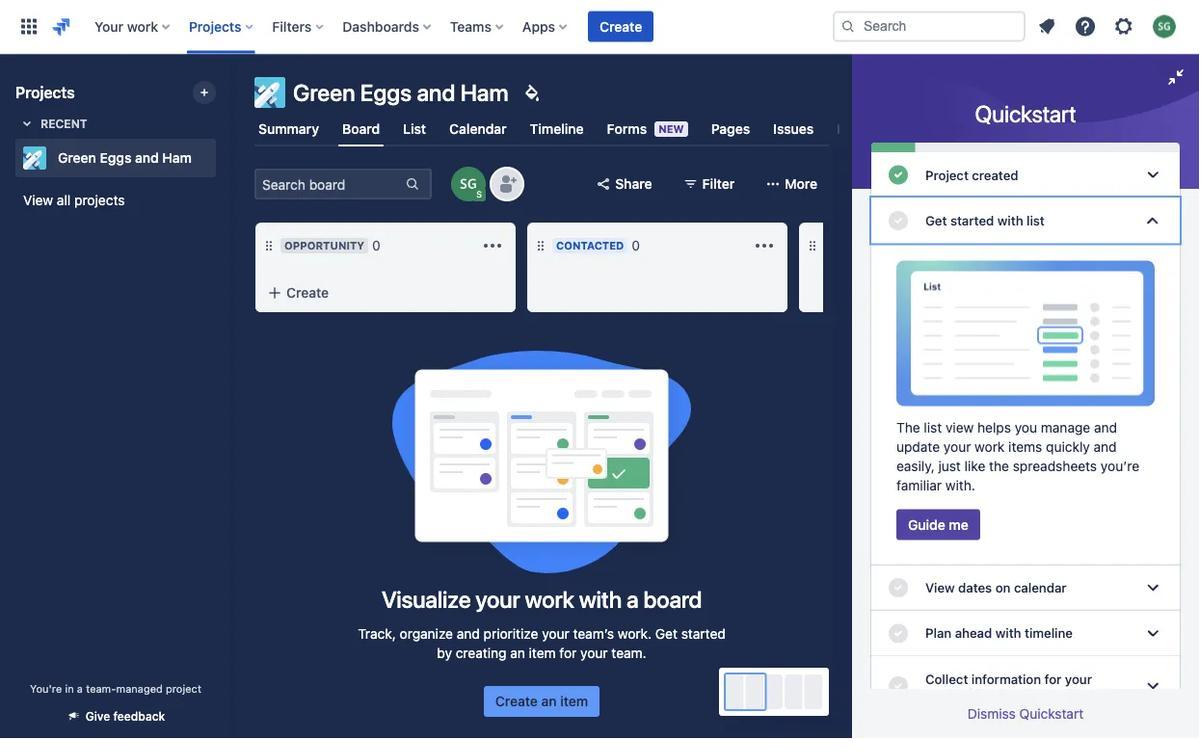 Task type: describe. For each thing, give the bounding box(es) containing it.
timeline link
[[526, 112, 588, 147]]

your down "team's"
[[581, 646, 608, 662]]

information
[[972, 672, 1042, 687]]

project created button
[[872, 152, 1180, 198]]

work.
[[618, 626, 652, 642]]

summary link
[[255, 112, 323, 147]]

checked image for collect
[[887, 675, 910, 698]]

and inside track, organize and prioritize your team's work. get started by creating an item for your team.
[[457, 626, 480, 642]]

1 vertical spatial create button
[[256, 276, 516, 311]]

dashboards
[[343, 18, 419, 34]]

give feedback button
[[55, 701, 177, 732]]

0 vertical spatial ham
[[461, 79, 509, 106]]

update
[[897, 439, 940, 455]]

the
[[990, 458, 1010, 474]]

list link
[[399, 112, 430, 147]]

quickly
[[1046, 439, 1091, 455]]

chevron image for list
[[1142, 209, 1165, 232]]

on
[[996, 581, 1011, 596]]

prioritize
[[484, 626, 539, 642]]

0 for contacted 0
[[632, 238, 640, 254]]

your up 'prioritize'
[[476, 586, 520, 613]]

summary
[[258, 121, 319, 137]]

Search board text field
[[257, 171, 403, 198]]

issues link
[[770, 112, 818, 147]]

help image
[[1074, 15, 1097, 38]]

1 vertical spatial create
[[286, 285, 329, 301]]

filter
[[703, 176, 735, 192]]

team
[[926, 686, 956, 702]]

visualize
[[382, 586, 471, 613]]

dates
[[959, 581, 993, 596]]

1 vertical spatial projects
[[15, 83, 75, 102]]

apps button
[[517, 11, 575, 42]]

give feedback
[[86, 710, 165, 724]]

primary element
[[12, 0, 833, 54]]

all
[[57, 192, 71, 208]]

collect information for your team with forms
[[926, 672, 1093, 702]]

your work
[[95, 18, 158, 34]]

checked image for project
[[887, 164, 910, 187]]

guide me
[[908, 517, 969, 533]]

your profile and settings image
[[1153, 15, 1177, 38]]

projects button
[[183, 11, 261, 42]]

started inside track, organize and prioritize your team's work. get started by creating an item for your team.
[[682, 626, 726, 642]]

and right manage
[[1095, 419, 1118, 435]]

reports
[[837, 121, 887, 137]]

your work button
[[89, 11, 177, 42]]

more
[[785, 176, 818, 192]]

you're in a team-managed project
[[30, 683, 201, 695]]

organize
[[400, 626, 453, 642]]

dismiss
[[968, 706, 1016, 722]]

created
[[972, 167, 1019, 183]]

1 horizontal spatial a
[[627, 586, 639, 613]]

forms
[[989, 686, 1024, 702]]

team-
[[86, 683, 116, 695]]

with down project created "dropdown button"
[[998, 213, 1024, 228]]

opportunity
[[284, 240, 365, 252]]

track, organize and prioritize your team's work. get started by creating an item for your team.
[[358, 626, 726, 662]]

contacted 0
[[556, 238, 640, 254]]

banner containing your work
[[0, 0, 1200, 54]]

opportunity 0
[[284, 238, 381, 254]]

minimize image
[[1165, 66, 1188, 89]]

creating
[[456, 646, 507, 662]]

chevron image for project created
[[1142, 164, 1165, 187]]

calendar
[[1014, 581, 1067, 596]]

chevron image for plan ahead with timeline
[[1142, 622, 1165, 645]]

chevron image for your
[[1142, 675, 1165, 698]]

started inside dropdown button
[[951, 213, 995, 228]]

reports link
[[834, 112, 891, 147]]

notifications image
[[1036, 15, 1059, 38]]

guide
[[908, 517, 946, 533]]

items
[[1009, 439, 1043, 455]]

track,
[[358, 626, 396, 642]]

by
[[437, 646, 452, 662]]

green eggs and ham link
[[15, 139, 208, 177]]

new
[[659, 123, 684, 135]]

view for view dates on calendar
[[926, 581, 955, 596]]

give
[[86, 710, 110, 724]]

calendar
[[450, 121, 507, 137]]

team's
[[573, 626, 614, 642]]

projects
[[74, 192, 125, 208]]

helps
[[978, 419, 1012, 435]]

timeline
[[1025, 626, 1073, 642]]

ahead
[[955, 626, 993, 642]]

recent
[[41, 117, 87, 130]]

add people image
[[496, 173, 519, 196]]

get started with list button
[[872, 198, 1180, 243]]

and up list
[[417, 79, 456, 106]]

you're
[[30, 683, 62, 695]]

more button
[[754, 169, 829, 200]]

1 horizontal spatial green
[[293, 79, 355, 106]]

view dates on calendar
[[926, 581, 1067, 596]]

0 horizontal spatial eggs
[[100, 150, 132, 166]]

your
[[95, 18, 123, 34]]

appswitcher icon image
[[17, 15, 41, 38]]

the list view helps you manage and update your work items quickly and easily, just like the spreadsheets you're familiar with.
[[897, 419, 1140, 493]]

with right ahead at the right
[[996, 626, 1022, 642]]

set background color image
[[520, 81, 544, 104]]

project
[[926, 167, 969, 183]]

settings image
[[1113, 15, 1136, 38]]

apps
[[523, 18, 556, 34]]

checked image for view
[[887, 577, 910, 600]]

create project image
[[197, 85, 212, 100]]

collect information for your team with forms button
[[872, 657, 1180, 717]]

0 vertical spatial green eggs and ham
[[293, 79, 509, 106]]

list inside the list view helps you manage and update your work items quickly and easily, just like the spreadsheets you're familiar with.
[[924, 419, 942, 435]]

collapse recent projects image
[[15, 112, 39, 135]]

contacted
[[556, 240, 624, 252]]

projects inside popup button
[[189, 18, 241, 34]]



Task type: vqa. For each thing, say whether or not it's contained in the screenshot.
the Projects within "Projects" popup button
no



Task type: locate. For each thing, give the bounding box(es) containing it.
0 vertical spatial chevron image
[[1142, 209, 1165, 232]]

chevron image inside get started with list dropdown button
[[1142, 209, 1165, 232]]

1 vertical spatial checked image
[[887, 675, 910, 698]]

jira image
[[50, 15, 73, 38], [50, 15, 73, 38]]

1 vertical spatial eggs
[[100, 150, 132, 166]]

started
[[951, 213, 995, 228], [682, 626, 726, 642]]

with up dismiss
[[960, 686, 986, 702]]

0 horizontal spatial ham
[[162, 150, 192, 166]]

an inside track, organize and prioritize your team's work. get started by creating an item for your team.
[[510, 646, 525, 662]]

3 checked image from the top
[[887, 577, 910, 600]]

dismiss quickstart
[[968, 706, 1084, 722]]

manage
[[1041, 419, 1091, 435]]

chevron image
[[1142, 209, 1165, 232], [1142, 675, 1165, 698]]

collapse image
[[450, 234, 474, 257]]

0 vertical spatial green
[[293, 79, 355, 106]]

chevron image
[[1142, 164, 1165, 187], [1142, 577, 1165, 600], [1142, 622, 1165, 645]]

progress bar
[[872, 143, 1180, 152]]

add to starred image
[[210, 147, 233, 170]]

0 horizontal spatial projects
[[15, 83, 75, 102]]

green inside green eggs and ham link
[[58, 150, 96, 166]]

1 vertical spatial green eggs and ham
[[58, 150, 192, 166]]

checked image left project
[[887, 164, 910, 187]]

the
[[897, 419, 921, 435]]

column actions menu image
[[481, 234, 504, 257], [753, 234, 776, 257]]

1 horizontal spatial column actions menu image
[[753, 234, 776, 257]]

1 horizontal spatial get
[[926, 213, 947, 228]]

chevron image inside the view dates on calendar dropdown button
[[1142, 577, 1165, 600]]

view left all
[[23, 192, 53, 208]]

1 vertical spatial list
[[924, 419, 942, 435]]

visualize your work with a board
[[382, 586, 702, 613]]

green
[[293, 79, 355, 106], [58, 150, 96, 166]]

0 horizontal spatial view
[[23, 192, 53, 208]]

0 vertical spatial started
[[951, 213, 995, 228]]

0 vertical spatial get
[[926, 213, 947, 228]]

managed
[[116, 683, 163, 695]]

search image
[[841, 19, 856, 34]]

green eggs and ham up the view all projects link on the left top of the page
[[58, 150, 192, 166]]

0 horizontal spatial item
[[529, 646, 556, 662]]

0 vertical spatial checked image
[[887, 164, 910, 187]]

and up creating
[[457, 626, 480, 642]]

1 horizontal spatial item
[[561, 694, 588, 710]]

item down 'prioritize'
[[529, 646, 556, 662]]

checked image inside project created "dropdown button"
[[887, 164, 910, 187]]

1 0 from the left
[[372, 238, 381, 254]]

checked image inside the view dates on calendar dropdown button
[[887, 577, 910, 600]]

get inside track, organize and prioritize your team's work. get started by creating an item for your team.
[[656, 626, 678, 642]]

projects up collapse recent projects image
[[15, 83, 75, 102]]

column actions menu image right collapse image
[[481, 234, 504, 257]]

0 horizontal spatial green
[[58, 150, 96, 166]]

work up track, organize and prioritize your team's work. get started by creating an item for your team.
[[525, 586, 574, 613]]

view all projects link
[[15, 183, 216, 218]]

0 vertical spatial view
[[23, 192, 53, 208]]

create an item
[[495, 694, 588, 710]]

your inside the list view helps you manage and update your work items quickly and easily, just like the spreadsheets you're familiar with.
[[944, 439, 972, 455]]

your down the visualize your work with a board
[[542, 626, 570, 642]]

feedback
[[113, 710, 165, 724]]

create right apps dropdown button
[[600, 18, 642, 34]]

with
[[998, 213, 1024, 228], [579, 586, 622, 613], [996, 626, 1022, 642], [960, 686, 986, 702]]

your inside collect information for your team with forms
[[1066, 672, 1093, 687]]

1 vertical spatial started
[[682, 626, 726, 642]]

0 vertical spatial an
[[510, 646, 525, 662]]

0 horizontal spatial get
[[656, 626, 678, 642]]

create button inside 'primary' element
[[588, 11, 654, 42]]

1 vertical spatial for
[[1045, 672, 1062, 687]]

share
[[615, 176, 652, 192]]

1 horizontal spatial green eggs and ham
[[293, 79, 509, 106]]

Search field
[[833, 11, 1026, 42]]

1 vertical spatial a
[[77, 683, 83, 695]]

0 horizontal spatial work
[[127, 18, 158, 34]]

and up you're
[[1094, 439, 1117, 455]]

quickstart up project created "dropdown button"
[[975, 100, 1077, 127]]

1 vertical spatial ham
[[162, 150, 192, 166]]

work inside dropdown button
[[127, 18, 158, 34]]

ham left add to starred image
[[162, 150, 192, 166]]

pages
[[711, 121, 750, 137]]

tab list containing board
[[243, 112, 891, 147]]

create button down opportunity 0
[[256, 276, 516, 311]]

0 horizontal spatial green eggs and ham
[[58, 150, 192, 166]]

view
[[23, 192, 53, 208], [926, 581, 955, 596]]

get down project
[[926, 213, 947, 228]]

project
[[166, 683, 201, 695]]

0 vertical spatial projects
[[189, 18, 241, 34]]

work right your
[[127, 18, 158, 34]]

filters button
[[267, 11, 331, 42]]

2 vertical spatial chevron image
[[1142, 622, 1165, 645]]

1 horizontal spatial for
[[1045, 672, 1062, 687]]

calendar link
[[446, 112, 511, 147]]

quickstart down forms
[[1020, 706, 1084, 722]]

create down opportunity
[[286, 285, 329, 301]]

1 horizontal spatial an
[[542, 694, 557, 710]]

1 horizontal spatial list
[[1027, 213, 1045, 228]]

2 chevron image from the top
[[1142, 675, 1165, 698]]

green up summary
[[293, 79, 355, 106]]

forms
[[607, 121, 647, 137]]

list down project created "dropdown button"
[[1027, 213, 1045, 228]]

create inside create an item button
[[495, 694, 538, 710]]

0
[[372, 238, 381, 254], [632, 238, 640, 254]]

3 chevron image from the top
[[1142, 622, 1165, 645]]

eggs up board at the left
[[360, 79, 412, 106]]

checked image
[[887, 622, 910, 645], [887, 675, 910, 698]]

0 vertical spatial eggs
[[360, 79, 412, 106]]

0 horizontal spatial list
[[924, 419, 942, 435]]

2 checked image from the top
[[887, 675, 910, 698]]

with up "team's"
[[579, 586, 622, 613]]

0 vertical spatial chevron image
[[1142, 164, 1165, 187]]

create down creating
[[495, 694, 538, 710]]

spreadsheets
[[1013, 458, 1098, 474]]

1 vertical spatial get
[[656, 626, 678, 642]]

work
[[127, 18, 158, 34], [975, 439, 1005, 455], [525, 586, 574, 613]]

0 vertical spatial checked image
[[887, 622, 910, 645]]

work down helps
[[975, 439, 1005, 455]]

0 vertical spatial item
[[529, 646, 556, 662]]

dashboards button
[[337, 11, 439, 42]]

view dates on calendar button
[[872, 566, 1180, 611]]

0 for opportunity 0
[[372, 238, 381, 254]]

and up the view all projects link on the left top of the page
[[135, 150, 159, 166]]

get
[[926, 213, 947, 228], [656, 626, 678, 642]]

with inside collect information for your team with forms
[[960, 686, 986, 702]]

1 vertical spatial work
[[975, 439, 1005, 455]]

0 horizontal spatial column actions menu image
[[481, 234, 504, 257]]

view all projects
[[23, 192, 125, 208]]

0 right opportunity
[[372, 238, 381, 254]]

create
[[600, 18, 642, 34], [286, 285, 329, 301], [495, 694, 538, 710]]

banner
[[0, 0, 1200, 54]]

create button
[[588, 11, 654, 42], [256, 276, 516, 311]]

checked image inside the plan ahead with timeline dropdown button
[[887, 622, 910, 645]]

easily,
[[897, 458, 935, 474]]

2 vertical spatial checked image
[[887, 577, 910, 600]]

view for view all projects
[[23, 192, 53, 208]]

checked image for get
[[887, 209, 910, 232]]

dismiss quickstart link
[[968, 706, 1084, 722]]

view inside dropdown button
[[926, 581, 955, 596]]

checked image
[[887, 164, 910, 187], [887, 209, 910, 232], [887, 577, 910, 600]]

green eggs and ham up list
[[293, 79, 509, 106]]

0 horizontal spatial 0
[[372, 238, 381, 254]]

0 horizontal spatial for
[[560, 646, 577, 662]]

2 horizontal spatial work
[[975, 439, 1005, 455]]

your down 'timeline'
[[1066, 672, 1093, 687]]

just
[[939, 458, 961, 474]]

0 vertical spatial quickstart
[[975, 100, 1077, 127]]

checked image for plan
[[887, 622, 910, 645]]

filters
[[272, 18, 312, 34]]

chevron image inside project created "dropdown button"
[[1142, 164, 1165, 187]]

1 chevron image from the top
[[1142, 164, 1165, 187]]

list
[[403, 121, 426, 137]]

an inside button
[[542, 694, 557, 710]]

1 horizontal spatial work
[[525, 586, 574, 613]]

2 column actions menu image from the left
[[753, 234, 776, 257]]

1 vertical spatial chevron image
[[1142, 675, 1165, 698]]

create button right apps dropdown button
[[588, 11, 654, 42]]

started down project created
[[951, 213, 995, 228]]

a right in
[[77, 683, 83, 695]]

2 horizontal spatial create
[[600, 18, 642, 34]]

like
[[965, 458, 986, 474]]

for up dismiss quickstart
[[1045, 672, 1062, 687]]

0 horizontal spatial started
[[682, 626, 726, 642]]

0 vertical spatial work
[[127, 18, 158, 34]]

2 checked image from the top
[[887, 209, 910, 232]]

for inside collect information for your team with forms
[[1045, 672, 1062, 687]]

an down 'prioritize'
[[510, 646, 525, 662]]

2 vertical spatial work
[[525, 586, 574, 613]]

1 vertical spatial green
[[58, 150, 96, 166]]

create inside 'primary' element
[[600, 18, 642, 34]]

green down recent
[[58, 150, 96, 166]]

plan
[[926, 626, 952, 642]]

chevron image inside collect information for your team with forms dropdown button
[[1142, 675, 1165, 698]]

pages link
[[708, 112, 754, 147]]

plan ahead with timeline button
[[872, 611, 1180, 657]]

ham up calendar
[[461, 79, 509, 106]]

0 horizontal spatial create button
[[256, 276, 516, 311]]

teams button
[[444, 11, 511, 42]]

0 vertical spatial create
[[600, 18, 642, 34]]

with.
[[946, 477, 976, 493]]

item down track, organize and prioritize your team's work. get started by creating an item for your team.
[[561, 694, 588, 710]]

item inside track, organize and prioritize your team's work. get started by creating an item for your team.
[[529, 646, 556, 662]]

0 vertical spatial for
[[560, 646, 577, 662]]

1 vertical spatial an
[[542, 694, 557, 710]]

1 chevron image from the top
[[1142, 209, 1165, 232]]

board
[[342, 121, 380, 137]]

checked image left get started with list at right top
[[887, 209, 910, 232]]

list up update
[[924, 419, 942, 435]]

0 horizontal spatial create
[[286, 285, 329, 301]]

you
[[1015, 419, 1038, 435]]

eggs up the view all projects link on the left top of the page
[[100, 150, 132, 166]]

a
[[627, 586, 639, 613], [77, 683, 83, 695]]

1 horizontal spatial projects
[[189, 18, 241, 34]]

1 horizontal spatial create
[[495, 694, 538, 710]]

1 vertical spatial chevron image
[[1142, 577, 1165, 600]]

chevron image for view dates on calendar
[[1142, 577, 1165, 600]]

2 chevron image from the top
[[1142, 577, 1165, 600]]

sam green image
[[453, 169, 484, 200]]

your
[[944, 439, 972, 455], [476, 586, 520, 613], [542, 626, 570, 642], [581, 646, 608, 662], [1066, 672, 1093, 687]]

eggs
[[360, 79, 412, 106], [100, 150, 132, 166]]

1 vertical spatial quickstart
[[1020, 706, 1084, 722]]

1 checked image from the top
[[887, 164, 910, 187]]

view left dates
[[926, 581, 955, 596]]

ham
[[461, 79, 509, 106], [162, 150, 192, 166]]

1 vertical spatial checked image
[[887, 209, 910, 232]]

for
[[560, 646, 577, 662], [1045, 672, 1062, 687]]

checked image inside collect information for your team with forms dropdown button
[[887, 675, 910, 698]]

you're
[[1101, 458, 1140, 474]]

checked image left team
[[887, 675, 910, 698]]

0 horizontal spatial a
[[77, 683, 83, 695]]

timeline
[[530, 121, 584, 137]]

0 vertical spatial list
[[1027, 213, 1045, 228]]

green eggs and ham
[[293, 79, 509, 106], [58, 150, 192, 166]]

1 horizontal spatial ham
[[461, 79, 509, 106]]

plan ahead with timeline
[[926, 626, 1073, 642]]

1 horizontal spatial started
[[951, 213, 995, 228]]

issues
[[774, 121, 814, 137]]

me
[[949, 517, 969, 533]]

checked image down guide
[[887, 577, 910, 600]]

started down board
[[682, 626, 726, 642]]

work inside the list view helps you manage and update your work items quickly and easily, just like the spreadsheets you're familiar with.
[[975, 439, 1005, 455]]

list inside dropdown button
[[1027, 213, 1045, 228]]

1 horizontal spatial view
[[926, 581, 955, 596]]

0 right contacted
[[632, 238, 640, 254]]

get inside dropdown button
[[926, 213, 947, 228]]

1 horizontal spatial eggs
[[360, 79, 412, 106]]

column actions menu image down more button
[[753, 234, 776, 257]]

0 vertical spatial a
[[627, 586, 639, 613]]

1 vertical spatial view
[[926, 581, 955, 596]]

1 checked image from the top
[[887, 622, 910, 645]]

get right work. at bottom right
[[656, 626, 678, 642]]

2 vertical spatial create
[[495, 694, 538, 710]]

item inside button
[[561, 694, 588, 710]]

familiar
[[897, 477, 942, 493]]

projects up 'create project' "icon"
[[189, 18, 241, 34]]

get started with list
[[926, 213, 1045, 228]]

for down "team's"
[[560, 646, 577, 662]]

1 horizontal spatial 0
[[632, 238, 640, 254]]

board
[[644, 586, 702, 613]]

1 horizontal spatial create button
[[588, 11, 654, 42]]

view
[[946, 419, 974, 435]]

0 horizontal spatial an
[[510, 646, 525, 662]]

sidebar navigation image
[[210, 77, 253, 116]]

1 column actions menu image from the left
[[481, 234, 504, 257]]

in
[[65, 683, 74, 695]]

2 0 from the left
[[632, 238, 640, 254]]

an down track, organize and prioritize your team's work. get started by creating an item for your team.
[[542, 694, 557, 710]]

for inside track, organize and prioritize your team's work. get started by creating an item for your team.
[[560, 646, 577, 662]]

your down view
[[944, 439, 972, 455]]

guide me button
[[897, 510, 981, 541]]

tab list
[[243, 112, 891, 147]]

0 vertical spatial create button
[[588, 11, 654, 42]]

1 vertical spatial item
[[561, 694, 588, 710]]

a up work. at bottom right
[[627, 586, 639, 613]]

checked image left plan
[[887, 622, 910, 645]]



